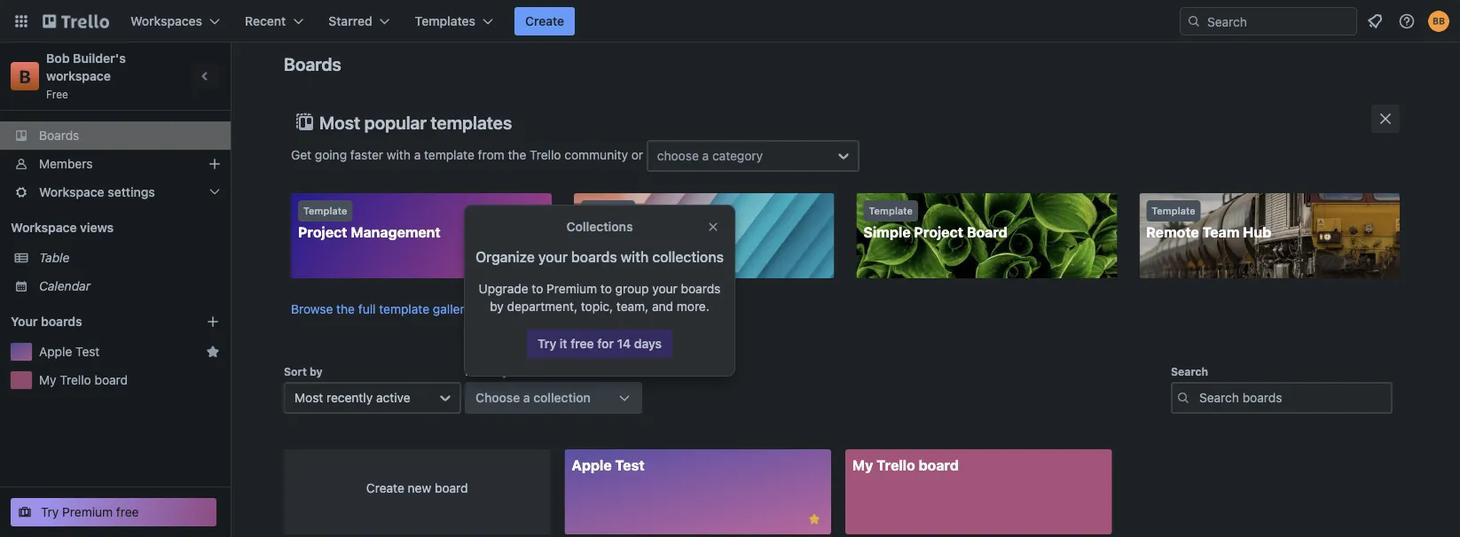Task type: describe. For each thing, give the bounding box(es) containing it.
free
[[46, 88, 68, 100]]

most for most popular templates
[[319, 112, 360, 133]]

1 to from the left
[[532, 282, 543, 296]]

settings
[[108, 185, 155, 200]]

try it free for 14 days button
[[527, 330, 673, 358]]

collections
[[567, 220, 633, 234]]

starred button
[[318, 7, 401, 35]]

0 vertical spatial board
[[95, 373, 128, 388]]

gallery
[[433, 303, 471, 317]]

create for create new board
[[366, 482, 404, 496]]

workspace for workspace settings
[[39, 185, 104, 200]]

recently
[[327, 391, 373, 406]]

search image
[[1187, 14, 1201, 28]]

0 horizontal spatial apple test
[[39, 345, 100, 359]]

management
[[351, 224, 441, 241]]

try premium free button
[[11, 499, 216, 527]]

your boards
[[11, 315, 82, 329]]

1 vertical spatial apple test
[[572, 458, 645, 475]]

2 horizontal spatial trello
[[877, 458, 915, 475]]

recent button
[[234, 7, 314, 35]]

choose
[[657, 149, 699, 164]]

0 horizontal spatial apple test link
[[39, 343, 199, 361]]

bob
[[46, 51, 70, 66]]

board
[[967, 224, 1008, 241]]

1 horizontal spatial board
[[435, 482, 468, 496]]

open information menu image
[[1398, 12, 1416, 30]]

or
[[631, 148, 643, 163]]

starred icon image
[[206, 345, 220, 359]]

workspaces button
[[120, 7, 231, 35]]

try for try premium free
[[41, 505, 59, 520]]

14
[[617, 337, 631, 351]]

workspaces
[[130, 14, 202, 28]]

0 notifications image
[[1365, 11, 1386, 32]]

back to home image
[[43, 7, 109, 35]]

days
[[634, 337, 662, 351]]

premium inside button
[[62, 505, 113, 520]]

bob builder (bobbuilder40) image
[[1429, 11, 1450, 32]]

community
[[565, 148, 628, 163]]

create new board
[[366, 482, 468, 496]]

from
[[478, 148, 505, 163]]

free for premium
[[116, 505, 139, 520]]

choose a collection button
[[465, 383, 642, 415]]

click to unstar this board. it will be removed from your starred list. image
[[807, 512, 823, 528]]

your
[[11, 315, 38, 329]]

1 horizontal spatial boards
[[571, 249, 617, 266]]

0 vertical spatial your
[[538, 249, 568, 266]]

sort by
[[284, 366, 323, 378]]

1 vertical spatial my
[[853, 458, 873, 475]]

b link
[[11, 62, 39, 91]]

premium inside upgrade to premium to group your boards by department, topic, team, and more.
[[547, 282, 597, 296]]

workspace settings
[[39, 185, 155, 200]]

browse
[[291, 303, 333, 317]]

collections
[[652, 249, 724, 266]]

template for project
[[303, 206, 347, 217]]

remote
[[1147, 224, 1199, 241]]

by inside upgrade to premium to group your boards by department, topic, team, and more.
[[490, 299, 504, 314]]

your inside upgrade to premium to group your boards by department, topic, team, and more.
[[652, 282, 678, 296]]

2 to from the left
[[601, 282, 612, 296]]

hub
[[1243, 224, 1272, 241]]

popular
[[364, 112, 427, 133]]

primary element
[[0, 0, 1460, 43]]

1 horizontal spatial apple
[[572, 458, 612, 475]]

most popular templates
[[319, 112, 512, 133]]

template project management
[[298, 206, 441, 241]]

a for choose a collection
[[523, 391, 530, 406]]

full
[[358, 303, 376, 317]]

choose a collection
[[476, 391, 591, 406]]

table link
[[39, 249, 220, 267]]

get going faster with a template from the trello community or
[[291, 148, 647, 163]]

template for remote
[[1152, 206, 1196, 217]]

get
[[291, 148, 312, 163]]

upgrade to premium to group your boards by department, topic, team, and more.
[[479, 282, 721, 314]]

active
[[376, 391, 410, 406]]

project inside template project management
[[298, 224, 347, 241]]

0 vertical spatial trello
[[530, 148, 561, 163]]

templates
[[415, 14, 476, 28]]

workspace for workspace views
[[11, 220, 77, 235]]

it
[[560, 337, 567, 351]]

choose
[[476, 391, 520, 406]]

starred
[[329, 14, 372, 28]]

boards link
[[0, 122, 231, 150]]

builder's
[[73, 51, 126, 66]]

team
[[1203, 224, 1240, 241]]

members
[[39, 157, 93, 171]]

b
[[19, 66, 31, 87]]

1 vertical spatial test
[[615, 458, 645, 475]]

browse the full template gallery link
[[291, 303, 471, 317]]

faster
[[350, 148, 383, 163]]

try it free for 14 days
[[538, 337, 662, 351]]

members link
[[0, 150, 231, 178]]

boards inside upgrade to premium to group your boards by department, topic, team, and more.
[[681, 282, 721, 296]]

template kanban template
[[581, 206, 700, 241]]

organize
[[476, 249, 535, 266]]

recent
[[245, 14, 286, 28]]

kanban
[[581, 224, 633, 241]]

organize your boards with collections
[[476, 249, 724, 266]]



Task type: locate. For each thing, give the bounding box(es) containing it.
try
[[538, 337, 556, 351], [41, 505, 59, 520]]

apple test down your boards
[[39, 345, 100, 359]]

1 vertical spatial boards
[[39, 128, 79, 143]]

0 horizontal spatial apple
[[39, 345, 72, 359]]

with
[[387, 148, 411, 163], [621, 249, 649, 266]]

workspace inside dropdown button
[[39, 185, 104, 200]]

your up and
[[652, 282, 678, 296]]

workspace down members
[[39, 185, 104, 200]]

0 horizontal spatial the
[[336, 303, 355, 317]]

template up simple
[[869, 206, 913, 217]]

0 vertical spatial workspace
[[39, 185, 104, 200]]

with for collections
[[621, 249, 649, 266]]

by right sort
[[310, 366, 323, 378]]

0 horizontal spatial project
[[298, 224, 347, 241]]

free
[[571, 337, 594, 351], [116, 505, 139, 520]]

boards down the kanban
[[571, 249, 617, 266]]

your right organize
[[538, 249, 568, 266]]

1 horizontal spatial your
[[652, 282, 678, 296]]

calendar link
[[39, 278, 220, 295]]

0 horizontal spatial with
[[387, 148, 411, 163]]

close popover image
[[706, 220, 720, 234]]

upgrade
[[479, 282, 528, 296]]

1 project from the left
[[298, 224, 347, 241]]

1 horizontal spatial the
[[508, 148, 526, 163]]

0 horizontal spatial boards
[[39, 128, 79, 143]]

0 horizontal spatial free
[[116, 505, 139, 520]]

browse the full template gallery
[[291, 303, 471, 317]]

new
[[408, 482, 431, 496]]

most for most recently active
[[295, 391, 323, 406]]

0 vertical spatial test
[[76, 345, 100, 359]]

0 vertical spatial my trello board
[[39, 373, 128, 388]]

by right filter
[[496, 366, 509, 378]]

create button
[[515, 7, 575, 35]]

my
[[39, 373, 56, 388], [853, 458, 873, 475]]

by down upgrade
[[490, 299, 504, 314]]

boards down calendar
[[41, 315, 82, 329]]

0 vertical spatial try
[[538, 337, 556, 351]]

1 horizontal spatial apple test
[[572, 458, 645, 475]]

most recently active
[[295, 391, 410, 406]]

templates button
[[404, 7, 504, 35]]

template remote team hub
[[1147, 206, 1272, 241]]

0 horizontal spatial my trello board link
[[39, 372, 220, 390]]

filter by
[[465, 366, 509, 378]]

0 horizontal spatial your
[[538, 249, 568, 266]]

apple
[[39, 345, 72, 359], [572, 458, 612, 475]]

project left board
[[914, 224, 964, 241]]

1 vertical spatial premium
[[62, 505, 113, 520]]

board
[[95, 373, 128, 388], [919, 458, 959, 475], [435, 482, 468, 496]]

a down most popular templates
[[414, 148, 421, 163]]

0 horizontal spatial a
[[414, 148, 421, 163]]

1 horizontal spatial project
[[914, 224, 964, 241]]

1 horizontal spatial my
[[853, 458, 873, 475]]

to
[[532, 282, 543, 296], [601, 282, 612, 296]]

1 horizontal spatial boards
[[284, 54, 341, 75]]

templates
[[431, 112, 512, 133]]

trello
[[530, 148, 561, 163], [60, 373, 91, 388], [877, 458, 915, 475]]

0 vertical spatial apple test link
[[39, 343, 199, 361]]

1 horizontal spatial my trello board link
[[846, 450, 1112, 535]]

boards up more.
[[681, 282, 721, 296]]

create inside button
[[525, 14, 564, 28]]

the right from
[[508, 148, 526, 163]]

boards
[[284, 54, 341, 75], [39, 128, 79, 143]]

1 vertical spatial trello
[[60, 373, 91, 388]]

the left full
[[336, 303, 355, 317]]

department,
[[507, 299, 578, 314]]

1 vertical spatial free
[[116, 505, 139, 520]]

2 horizontal spatial a
[[702, 149, 709, 164]]

1 horizontal spatial trello
[[530, 148, 561, 163]]

0 horizontal spatial create
[[366, 482, 404, 496]]

1 vertical spatial create
[[366, 482, 404, 496]]

a inside button
[[523, 391, 530, 406]]

Search text field
[[1171, 383, 1393, 415]]

to up department,
[[532, 282, 543, 296]]

by for sort by
[[310, 366, 323, 378]]

template right full
[[379, 303, 430, 317]]

try premium free
[[41, 505, 139, 520]]

and
[[652, 299, 673, 314]]

0 horizontal spatial my
[[39, 373, 56, 388]]

template simple project board
[[864, 206, 1008, 241]]

0 vertical spatial create
[[525, 14, 564, 28]]

0 horizontal spatial boards
[[41, 315, 82, 329]]

1 horizontal spatial with
[[621, 249, 649, 266]]

by
[[490, 299, 504, 314], [310, 366, 323, 378], [496, 366, 509, 378]]

1 vertical spatial board
[[919, 458, 959, 475]]

add board image
[[206, 315, 220, 329]]

template for simple
[[869, 206, 913, 217]]

template down the templates
[[424, 148, 475, 163]]

0 vertical spatial boards
[[571, 249, 617, 266]]

1 vertical spatial template
[[379, 303, 430, 317]]

1 horizontal spatial try
[[538, 337, 556, 351]]

going
[[315, 148, 347, 163]]

free for it
[[571, 337, 594, 351]]

calendar
[[39, 279, 91, 294]]

apple test link
[[39, 343, 199, 361], [565, 450, 831, 535]]

0 vertical spatial my trello board link
[[39, 372, 220, 390]]

a right choose
[[523, 391, 530, 406]]

your boards with 2 items element
[[11, 311, 179, 333]]

1 vertical spatial try
[[41, 505, 59, 520]]

choose a category
[[657, 149, 763, 164]]

workspace settings button
[[0, 178, 231, 207]]

views
[[80, 220, 114, 235]]

project inside template simple project board
[[914, 224, 964, 241]]

to up topic,
[[601, 282, 612, 296]]

topic,
[[581, 299, 613, 314]]

1 vertical spatial apple test link
[[565, 450, 831, 535]]

1 vertical spatial my trello board
[[853, 458, 959, 475]]

2 vertical spatial boards
[[41, 315, 82, 329]]

0 vertical spatial apple test
[[39, 345, 100, 359]]

1 horizontal spatial premium
[[547, 282, 597, 296]]

search
[[1171, 366, 1209, 378]]

workspace up table
[[11, 220, 77, 235]]

boards inside boards link
[[39, 128, 79, 143]]

collection
[[534, 391, 591, 406]]

apple test down collection on the bottom left of page
[[572, 458, 645, 475]]

1 horizontal spatial to
[[601, 282, 612, 296]]

test
[[76, 345, 100, 359], [615, 458, 645, 475]]

apple down collection on the bottom left of page
[[572, 458, 612, 475]]

0 horizontal spatial to
[[532, 282, 543, 296]]

sort
[[284, 366, 307, 378]]

template up collections
[[636, 224, 700, 241]]

team,
[[617, 299, 649, 314]]

0 vertical spatial my
[[39, 373, 56, 388]]

1 vertical spatial your
[[652, 282, 678, 296]]

template for kanban
[[586, 206, 630, 217]]

boards up members
[[39, 128, 79, 143]]

2 horizontal spatial boards
[[681, 282, 721, 296]]

1 vertical spatial workspace
[[11, 220, 77, 235]]

1 horizontal spatial apple test link
[[565, 450, 831, 535]]

2 vertical spatial board
[[435, 482, 468, 496]]

workspace navigation collapse icon image
[[193, 64, 218, 89]]

apple down your boards
[[39, 345, 72, 359]]

0 vertical spatial the
[[508, 148, 526, 163]]

1 vertical spatial most
[[295, 391, 323, 406]]

group
[[615, 282, 649, 296]]

with up group
[[621, 249, 649, 266]]

project left management
[[298, 224, 347, 241]]

2 project from the left
[[914, 224, 964, 241]]

template inside template project management
[[303, 206, 347, 217]]

with right faster
[[387, 148, 411, 163]]

1 vertical spatial apple
[[572, 458, 612, 475]]

0 vertical spatial most
[[319, 112, 360, 133]]

create for create
[[525, 14, 564, 28]]

0 vertical spatial with
[[387, 148, 411, 163]]

template inside template simple project board
[[869, 206, 913, 217]]

0 vertical spatial template
[[424, 148, 475, 163]]

your
[[538, 249, 568, 266], [652, 282, 678, 296]]

0 horizontal spatial board
[[95, 373, 128, 388]]

1 vertical spatial my trello board link
[[846, 450, 1112, 535]]

filter
[[465, 366, 493, 378]]

switch to… image
[[12, 12, 30, 30]]

a for choose a category
[[702, 149, 709, 164]]

2 horizontal spatial board
[[919, 458, 959, 475]]

0 vertical spatial premium
[[547, 282, 597, 296]]

apple test
[[39, 345, 100, 359], [572, 458, 645, 475]]

create
[[525, 14, 564, 28], [366, 482, 404, 496]]

0 vertical spatial boards
[[284, 54, 341, 75]]

boards down starred
[[284, 54, 341, 75]]

my trello board link
[[39, 372, 220, 390], [846, 450, 1112, 535]]

most up the going
[[319, 112, 360, 133]]

workspace
[[46, 69, 111, 83]]

template down the going
[[303, 206, 347, 217]]

0 vertical spatial free
[[571, 337, 594, 351]]

category
[[712, 149, 763, 164]]

a right the choose
[[702, 149, 709, 164]]

0 horizontal spatial test
[[76, 345, 100, 359]]

project
[[298, 224, 347, 241], [914, 224, 964, 241]]

for
[[597, 337, 614, 351]]

my trello board
[[39, 373, 128, 388], [853, 458, 959, 475]]

a
[[414, 148, 421, 163], [702, 149, 709, 164], [523, 391, 530, 406]]

workspace
[[39, 185, 104, 200], [11, 220, 77, 235]]

template
[[424, 148, 475, 163], [379, 303, 430, 317]]

template up remote
[[1152, 206, 1196, 217]]

2 vertical spatial trello
[[877, 458, 915, 475]]

0 horizontal spatial premium
[[62, 505, 113, 520]]

1 horizontal spatial free
[[571, 337, 594, 351]]

most
[[319, 112, 360, 133], [295, 391, 323, 406]]

1 vertical spatial the
[[336, 303, 355, 317]]

most down sort by
[[295, 391, 323, 406]]

bob builder's workspace free
[[46, 51, 129, 100]]

1 vertical spatial with
[[621, 249, 649, 266]]

template inside template remote team hub
[[1152, 206, 1196, 217]]

more.
[[677, 299, 710, 314]]

0 horizontal spatial trello
[[60, 373, 91, 388]]

0 horizontal spatial try
[[41, 505, 59, 520]]

workspace views
[[11, 220, 114, 235]]

1 vertical spatial boards
[[681, 282, 721, 296]]

try for try it free for 14 days
[[538, 337, 556, 351]]

simple
[[864, 224, 911, 241]]

boards inside your boards with 2 items element
[[41, 315, 82, 329]]

with for a
[[387, 148, 411, 163]]

1 horizontal spatial create
[[525, 14, 564, 28]]

Search field
[[1201, 8, 1357, 35]]

boards
[[571, 249, 617, 266], [681, 282, 721, 296], [41, 315, 82, 329]]

1 horizontal spatial a
[[523, 391, 530, 406]]

1 horizontal spatial test
[[615, 458, 645, 475]]

by for filter by
[[496, 366, 509, 378]]

1 horizontal spatial my trello board
[[853, 458, 959, 475]]

premium
[[547, 282, 597, 296], [62, 505, 113, 520]]

0 horizontal spatial my trello board
[[39, 373, 128, 388]]

0 vertical spatial apple
[[39, 345, 72, 359]]

template up 'collections'
[[586, 206, 630, 217]]

bob builder's workspace link
[[46, 51, 129, 83]]

table
[[39, 251, 70, 265]]



Task type: vqa. For each thing, say whether or not it's contained in the screenshot.
Most
yes



